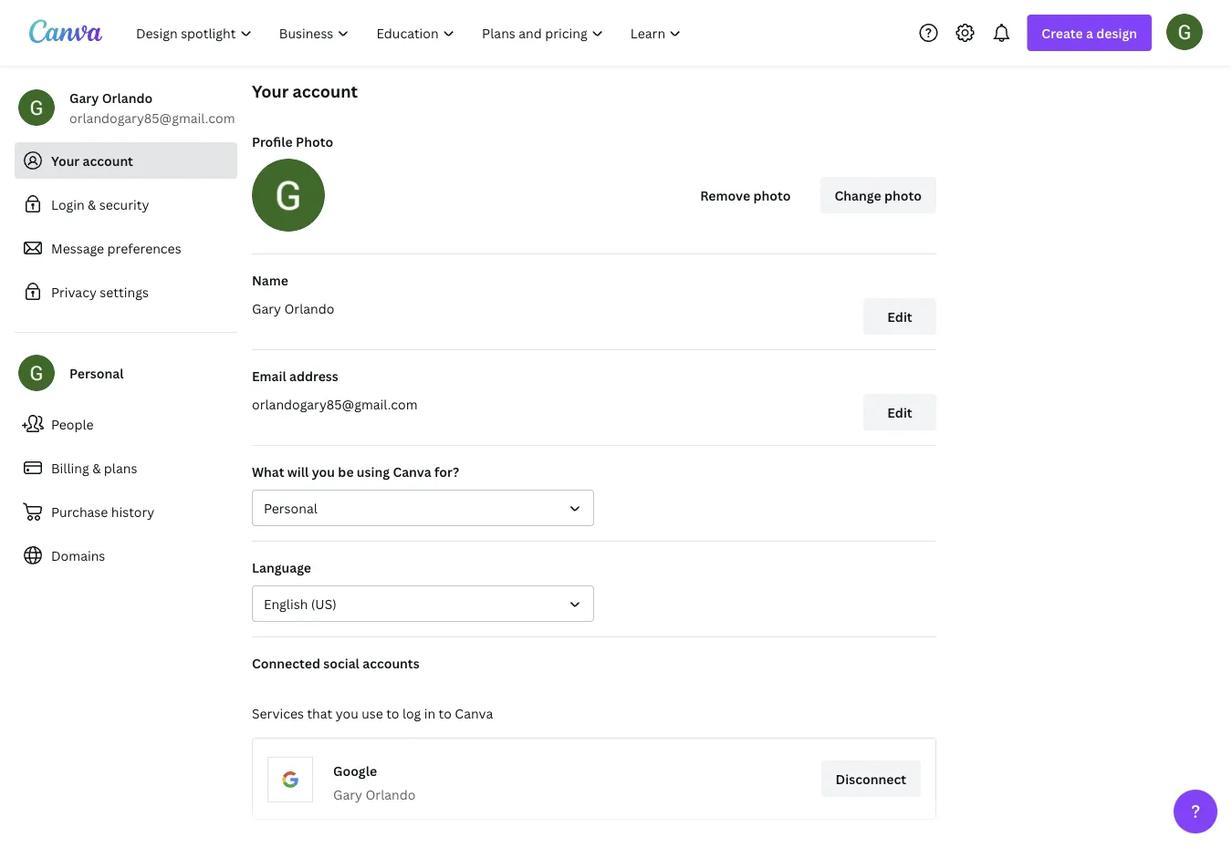 Task type: describe. For each thing, give the bounding box(es) containing it.
in
[[424, 705, 436, 722]]

language
[[252, 559, 311, 576]]

accounts
[[363, 655, 420, 672]]

remove
[[700, 187, 750, 204]]

people
[[51, 416, 94, 433]]

social
[[323, 655, 360, 672]]

create a design
[[1042, 24, 1137, 42]]

settings
[[100, 283, 149, 301]]

what will you be using canva for?
[[252, 463, 459, 481]]

message
[[51, 240, 104, 257]]

security
[[99, 196, 149, 213]]

will
[[287, 463, 309, 481]]

login & security link
[[15, 186, 237, 223]]

profile
[[252, 133, 293, 150]]

your inside 'link'
[[51, 152, 80, 169]]

email
[[252, 367, 286, 385]]

1 vertical spatial orlandogary85@gmail.com
[[252, 396, 418, 413]]

a
[[1086, 24, 1093, 42]]

0 vertical spatial your
[[252, 80, 289, 102]]

gary for gary orlando orlandogary85@gmail.com
[[69, 89, 99, 106]]

account inside 'link'
[[83, 152, 133, 169]]

log
[[402, 705, 421, 722]]

& for billing
[[92, 460, 101, 477]]

domains
[[51, 547, 105, 565]]

orlando for gary orlando
[[284, 300, 334, 317]]

(us)
[[311, 596, 337, 613]]

profile photo
[[252, 133, 333, 150]]

google gary orlando
[[333, 763, 416, 804]]

& for login
[[88, 196, 96, 213]]

email address
[[252, 367, 338, 385]]

privacy settings
[[51, 283, 149, 301]]

english (us)
[[264, 596, 337, 613]]

photo for remove photo
[[754, 187, 791, 204]]

Personal button
[[252, 490, 594, 527]]

design
[[1097, 24, 1137, 42]]

photo
[[296, 133, 333, 150]]

change photo button
[[820, 177, 937, 214]]

disconnect button
[[821, 761, 921, 798]]

privacy
[[51, 283, 97, 301]]

your account inside 'link'
[[51, 152, 133, 169]]

message preferences
[[51, 240, 181, 257]]

for?
[[434, 463, 459, 481]]

billing
[[51, 460, 89, 477]]

remove photo
[[700, 187, 791, 204]]

photo for change photo
[[884, 187, 922, 204]]

billing & plans
[[51, 460, 137, 477]]



Task type: vqa. For each thing, say whether or not it's contained in the screenshot.
Whiteboards to the bottom
no



Task type: locate. For each thing, give the bounding box(es) containing it.
1 vertical spatial edit
[[887, 404, 912, 421]]

& right login
[[88, 196, 96, 213]]

disconnect
[[836, 771, 906, 788]]

create a design button
[[1027, 15, 1152, 51]]

to right in
[[439, 705, 452, 722]]

orlandogary85@gmail.com up your account 'link'
[[69, 109, 235, 126]]

gary orlando image
[[1167, 13, 1203, 50]]

gary inside google gary orlando
[[333, 786, 362, 804]]

0 vertical spatial edit
[[887, 308, 912, 325]]

services
[[252, 705, 304, 722]]

orlando down google
[[365, 786, 416, 804]]

account up photo
[[293, 80, 358, 102]]

1 vertical spatial &
[[92, 460, 101, 477]]

connected
[[252, 655, 320, 672]]

be
[[338, 463, 354, 481]]

1 horizontal spatial your account
[[252, 80, 358, 102]]

photo right 'remove'
[[754, 187, 791, 204]]

0 vertical spatial edit button
[[863, 298, 937, 335]]

domains link
[[15, 538, 237, 574]]

2 edit button from the top
[[863, 394, 937, 431]]

1 vertical spatial your account
[[51, 152, 133, 169]]

gary for gary orlando
[[252, 300, 281, 317]]

edit for orlandogary85@gmail.com
[[887, 404, 912, 421]]

your account up photo
[[252, 80, 358, 102]]

0 horizontal spatial canva
[[393, 463, 431, 481]]

your account
[[252, 80, 358, 102], [51, 152, 133, 169]]

plans
[[104, 460, 137, 477]]

1 horizontal spatial gary
[[252, 300, 281, 317]]

2 to from the left
[[439, 705, 452, 722]]

orlandogary85@gmail.com down address
[[252, 396, 418, 413]]

canva right in
[[455, 705, 493, 722]]

edit button for gary orlando
[[863, 298, 937, 335]]

personal
[[69, 365, 124, 382], [264, 500, 317, 517]]

0 horizontal spatial your
[[51, 152, 80, 169]]

0 vertical spatial you
[[312, 463, 335, 481]]

orlando
[[102, 89, 153, 106], [284, 300, 334, 317], [365, 786, 416, 804]]

0 vertical spatial gary
[[69, 89, 99, 106]]

remove photo button
[[686, 177, 806, 214]]

1 horizontal spatial personal
[[264, 500, 317, 517]]

1 vertical spatial account
[[83, 152, 133, 169]]

that
[[307, 705, 332, 722]]

0 vertical spatial orlandogary85@gmail.com
[[69, 109, 235, 126]]

change
[[835, 187, 881, 204]]

connected social accounts
[[252, 655, 420, 672]]

1 vertical spatial personal
[[264, 500, 317, 517]]

name
[[252, 272, 288, 289]]

login
[[51, 196, 85, 213]]

account
[[293, 80, 358, 102], [83, 152, 133, 169]]

1 horizontal spatial account
[[293, 80, 358, 102]]

1 horizontal spatial orlandogary85@gmail.com
[[252, 396, 418, 413]]

2 horizontal spatial gary
[[333, 786, 362, 804]]

your account link
[[15, 142, 237, 179]]

1 vertical spatial canva
[[455, 705, 493, 722]]

gary down google
[[333, 786, 362, 804]]

0 horizontal spatial to
[[386, 705, 399, 722]]

photo inside button
[[754, 187, 791, 204]]

& left plans
[[92, 460, 101, 477]]

0 vertical spatial account
[[293, 80, 358, 102]]

gary inside gary orlando orlandogary85@gmail.com
[[69, 89, 99, 106]]

billing & plans link
[[15, 450, 237, 487]]

photo inside button
[[884, 187, 922, 204]]

personal up people
[[69, 365, 124, 382]]

your
[[252, 80, 289, 102], [51, 152, 80, 169]]

2 horizontal spatial orlando
[[365, 786, 416, 804]]

0 horizontal spatial your account
[[51, 152, 133, 169]]

create
[[1042, 24, 1083, 42]]

1 vertical spatial orlando
[[284, 300, 334, 317]]

using
[[357, 463, 390, 481]]

your up profile
[[252, 80, 289, 102]]

1 horizontal spatial to
[[439, 705, 452, 722]]

you left use
[[336, 705, 358, 722]]

you left be
[[312, 463, 335, 481]]

0 horizontal spatial orlando
[[102, 89, 153, 106]]

1 vertical spatial you
[[336, 705, 358, 722]]

you for will
[[312, 463, 335, 481]]

you
[[312, 463, 335, 481], [336, 705, 358, 722]]

0 vertical spatial orlando
[[102, 89, 153, 106]]

1 to from the left
[[386, 705, 399, 722]]

1 horizontal spatial orlando
[[284, 300, 334, 317]]

message preferences link
[[15, 230, 237, 267]]

1 edit from the top
[[887, 308, 912, 325]]

photo
[[754, 187, 791, 204], [884, 187, 922, 204]]

purchase
[[51, 503, 108, 521]]

preferences
[[107, 240, 181, 257]]

canva
[[393, 463, 431, 481], [455, 705, 493, 722]]

1 edit button from the top
[[863, 298, 937, 335]]

privacy settings link
[[15, 274, 237, 310]]

0 horizontal spatial account
[[83, 152, 133, 169]]

address
[[289, 367, 338, 385]]

edit
[[887, 308, 912, 325], [887, 404, 912, 421]]

2 photo from the left
[[884, 187, 922, 204]]

0 horizontal spatial photo
[[754, 187, 791, 204]]

orlando up your account 'link'
[[102, 89, 153, 106]]

history
[[111, 503, 155, 521]]

gary up your account 'link'
[[69, 89, 99, 106]]

edit button for orlandogary85@gmail.com
[[863, 394, 937, 431]]

1 vertical spatial your
[[51, 152, 80, 169]]

0 vertical spatial canva
[[393, 463, 431, 481]]

gary
[[69, 89, 99, 106], [252, 300, 281, 317], [333, 786, 362, 804]]

purchase history
[[51, 503, 155, 521]]

0 vertical spatial &
[[88, 196, 96, 213]]

edit for gary orlando
[[887, 308, 912, 325]]

1 vertical spatial edit button
[[863, 394, 937, 431]]

gary orlando
[[252, 300, 334, 317]]

1 horizontal spatial your
[[252, 80, 289, 102]]

edit button
[[863, 298, 937, 335], [863, 394, 937, 431]]

change photo
[[835, 187, 922, 204]]

&
[[88, 196, 96, 213], [92, 460, 101, 477]]

1 horizontal spatial canva
[[455, 705, 493, 722]]

1 photo from the left
[[754, 187, 791, 204]]

2 edit from the top
[[887, 404, 912, 421]]

top level navigation element
[[124, 15, 697, 51]]

you for that
[[336, 705, 358, 722]]

0 horizontal spatial personal
[[69, 365, 124, 382]]

english
[[264, 596, 308, 613]]

2 vertical spatial gary
[[333, 786, 362, 804]]

0 vertical spatial your account
[[252, 80, 358, 102]]

your account up login & security
[[51, 152, 133, 169]]

personal inside button
[[264, 500, 317, 517]]

to
[[386, 705, 399, 722], [439, 705, 452, 722]]

your up login
[[51, 152, 80, 169]]

services that you use to log in to canva
[[252, 705, 493, 722]]

personal down will
[[264, 500, 317, 517]]

orlando for gary orlando orlandogary85@gmail.com
[[102, 89, 153, 106]]

orlando inside gary orlando orlandogary85@gmail.com
[[102, 89, 153, 106]]

0 horizontal spatial orlandogary85@gmail.com
[[69, 109, 235, 126]]

to left the log
[[386, 705, 399, 722]]

orlando inside google gary orlando
[[365, 786, 416, 804]]

orlando down name
[[284, 300, 334, 317]]

login & security
[[51, 196, 149, 213]]

Language: English (US) button
[[252, 586, 594, 623]]

1 vertical spatial gary
[[252, 300, 281, 317]]

google
[[333, 763, 377, 780]]

orlandogary85@gmail.com
[[69, 109, 235, 126], [252, 396, 418, 413]]

2 vertical spatial orlando
[[365, 786, 416, 804]]

canva left for?
[[393, 463, 431, 481]]

purchase history link
[[15, 494, 237, 530]]

photo right change
[[884, 187, 922, 204]]

0 horizontal spatial gary
[[69, 89, 99, 106]]

gary orlando orlandogary85@gmail.com
[[69, 89, 235, 126]]

0 vertical spatial personal
[[69, 365, 124, 382]]

people link
[[15, 406, 237, 443]]

use
[[362, 705, 383, 722]]

1 horizontal spatial photo
[[884, 187, 922, 204]]

account up login & security
[[83, 152, 133, 169]]

what
[[252, 463, 284, 481]]

gary down name
[[252, 300, 281, 317]]



